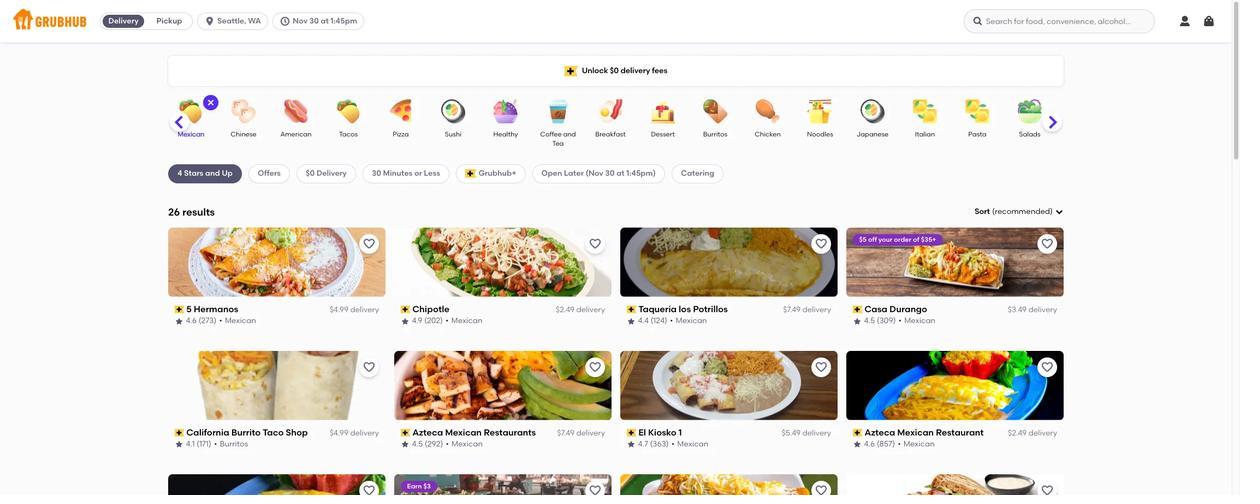 Task type: locate. For each thing, give the bounding box(es) containing it.
1 horizontal spatial 4.5
[[865, 317, 876, 326]]

italian image
[[907, 99, 945, 123]]

subscription pass image
[[627, 306, 637, 314], [854, 306, 863, 314], [401, 429, 411, 437], [854, 429, 863, 437]]

1 horizontal spatial 4.6
[[865, 440, 876, 449]]

earn
[[408, 483, 422, 490]]

• mexican for casa durango
[[899, 317, 936, 326]]

at inside button
[[321, 16, 329, 26]]

1 horizontal spatial $2.49 delivery
[[1009, 429, 1058, 438]]

chinese image
[[225, 99, 263, 123]]

save this restaurant button for "alibertos jr mexican food logo"
[[812, 481, 832, 496]]

italian
[[916, 131, 936, 138]]

mexican down hermanos
[[225, 317, 257, 326]]

subscription pass image left chipotle
[[401, 306, 411, 314]]

• for taqueria los potrillos
[[671, 317, 674, 326]]

star icon image left '4.6 (273)' at the left of the page
[[175, 317, 184, 326]]

save this restaurant button for taqueria los potrillos logo
[[812, 234, 832, 254]]

• mexican for azteca mexican restaurants
[[446, 440, 483, 449]]

star icon image left 4.6 (857) on the bottom of the page
[[854, 441, 862, 449]]

and left up
[[205, 169, 220, 178]]

0 vertical spatial $7.49 delivery
[[784, 306, 832, 315]]

noodles image
[[802, 99, 840, 123]]

california burrito taco shop logo image
[[168, 351, 386, 421]]

svg image
[[204, 16, 215, 27], [973, 16, 984, 27], [207, 98, 215, 107], [1056, 208, 1064, 216]]

• right (202)
[[446, 317, 449, 326]]

azteca mexican restaurants logo image
[[395, 351, 612, 421], [168, 475, 386, 496]]

1 horizontal spatial $0
[[610, 66, 619, 75]]

$7.49
[[784, 306, 801, 315], [558, 429, 575, 438]]

0 vertical spatial $7.49
[[784, 306, 801, 315]]

2 $4.99 from the top
[[330, 429, 349, 438]]

tea
[[553, 140, 564, 148]]

$35+
[[922, 236, 937, 244]]

$0 right unlock
[[610, 66, 619, 75]]

open
[[542, 169, 563, 178]]

star icon image
[[175, 317, 184, 326], [401, 317, 410, 326], [627, 317, 636, 326], [854, 317, 862, 326], [175, 441, 184, 449], [401, 441, 410, 449], [627, 441, 636, 449], [854, 441, 862, 449]]

1 azteca from the left
[[413, 428, 444, 438]]

(171)
[[197, 440, 212, 449]]

nov 30 at 1:45pm button
[[273, 13, 369, 30]]

1 vertical spatial $2.49
[[1009, 429, 1027, 438]]

el
[[639, 428, 647, 438]]

$4.99
[[330, 306, 349, 315], [330, 429, 349, 438]]

taqueria
[[639, 304, 677, 315]]

0 horizontal spatial $0
[[306, 169, 315, 178]]

1 horizontal spatial $2.49
[[1009, 429, 1027, 438]]

save this restaurant image for azteca mexican restaurant
[[1042, 361, 1055, 374]]

1 $4.99 delivery from the top
[[330, 306, 379, 315]]

• mexican down durango on the right bottom of the page
[[899, 317, 936, 326]]

2 $4.99 delivery from the top
[[330, 429, 379, 438]]

0 vertical spatial burritos
[[704, 131, 728, 138]]

at
[[321, 16, 329, 26], [617, 169, 625, 178]]

4.5 (292)
[[413, 440, 444, 449]]

breakfast image
[[592, 99, 630, 123]]

save this restaurant image
[[363, 238, 376, 251], [589, 238, 602, 251], [815, 238, 828, 251], [589, 361, 602, 374], [1042, 361, 1055, 374], [589, 484, 602, 496]]

delivery button
[[101, 13, 147, 30]]

1 horizontal spatial azteca mexican restaurants logo image
[[395, 351, 612, 421]]

30
[[310, 16, 319, 26], [372, 169, 382, 178], [606, 169, 615, 178]]

burritos down burrito
[[220, 440, 249, 449]]

0 horizontal spatial 30
[[310, 16, 319, 26]]

(273)
[[199, 317, 217, 326]]

4.5
[[865, 317, 876, 326], [413, 440, 423, 449]]

0 horizontal spatial at
[[321, 16, 329, 26]]

• mexican right (202)
[[446, 317, 483, 326]]

taqueria los potrillos logo image
[[621, 228, 838, 297]]

0 vertical spatial 4.6
[[186, 317, 197, 326]]

0 horizontal spatial burritos
[[220, 440, 249, 449]]

1 $4.99 from the top
[[330, 306, 349, 315]]

$0 right "offers"
[[306, 169, 315, 178]]

svg image
[[1179, 15, 1192, 28], [1203, 15, 1216, 28], [280, 16, 291, 27]]

taco
[[263, 428, 284, 438]]

main navigation navigation
[[0, 0, 1233, 43]]

dessert image
[[644, 99, 682, 123]]

subscription pass image left taqueria
[[627, 306, 637, 314]]

mexican down durango on the right bottom of the page
[[905, 317, 936, 326]]

save this restaurant image
[[1042, 238, 1055, 251], [363, 361, 376, 374], [815, 361, 828, 374], [363, 484, 376, 496], [815, 484, 828, 496], [1042, 484, 1055, 496]]

mexican down the mexican image on the left top
[[178, 131, 205, 138]]

mexican down los
[[677, 317, 708, 326]]

0 horizontal spatial svg image
[[280, 16, 291, 27]]

$4.99 delivery for 5 hermanos
[[330, 306, 379, 315]]

subscription pass image left casa
[[854, 306, 863, 314]]

save this restaurant button for the chopped leaf logo
[[1038, 481, 1058, 496]]

nov 30 at 1:45pm
[[293, 16, 357, 26]]

• mexican down los
[[671, 317, 708, 326]]

later
[[564, 169, 584, 178]]

• for casa durango
[[899, 317, 903, 326]]

0 horizontal spatial azteca
[[413, 428, 444, 438]]

1 vertical spatial $2.49 delivery
[[1009, 429, 1058, 438]]

4
[[178, 169, 182, 178]]

svg image inside nov 30 at 1:45pm button
[[280, 16, 291, 27]]

• mexican for taqueria los potrillos
[[671, 317, 708, 326]]

dessert
[[651, 131, 675, 138]]

0 horizontal spatial $7.49 delivery
[[558, 429, 605, 438]]

mexican down the azteca mexican restaurants
[[452, 440, 483, 449]]

1 horizontal spatial grubhub plus flag logo image
[[565, 66, 578, 76]]

subscription pass image for chipotle
[[401, 306, 411, 314]]

• right (171)
[[214, 440, 217, 449]]

mexican for azteca mexican restaurant
[[904, 440, 936, 449]]

1 vertical spatial 4.6
[[865, 440, 876, 449]]

save this restaurant button for el kiosko 1 logo in the bottom of the page
[[812, 358, 832, 377]]

2 azteca from the left
[[865, 428, 896, 438]]

1 horizontal spatial at
[[617, 169, 625, 178]]

1 vertical spatial $4.99 delivery
[[330, 429, 379, 438]]

delivery for taqueria los potrillos
[[803, 306, 832, 315]]

wa
[[248, 16, 261, 26]]

1 vertical spatial $7.49 delivery
[[558, 429, 605, 438]]

save this restaurant image for bottom azteca mexican restaurants logo
[[363, 484, 376, 496]]

1 vertical spatial 4.5
[[413, 440, 423, 449]]

mexican for azteca mexican restaurants
[[452, 440, 483, 449]]

save this restaurant button for azteca mexican restaurant logo
[[1038, 358, 1058, 377]]

subscription pass image left el
[[627, 429, 637, 437]]

save this restaurant button for 5 hermanos logo
[[360, 234, 379, 254]]

minutes
[[383, 169, 413, 178]]

0 horizontal spatial and
[[205, 169, 220, 178]]

4.5 left (292)
[[413, 440, 423, 449]]

• mexican down 1
[[672, 440, 709, 449]]

results
[[183, 206, 215, 218]]

1 vertical spatial $7.49
[[558, 429, 575, 438]]

$2.49
[[556, 306, 575, 315], [1009, 429, 1027, 438]]

• for chipotle
[[446, 317, 449, 326]]

• mexican
[[220, 317, 257, 326], [446, 317, 483, 326], [671, 317, 708, 326], [899, 317, 936, 326], [446, 440, 483, 449], [672, 440, 709, 449], [899, 440, 936, 449]]

• down casa durango
[[899, 317, 903, 326]]

chicken
[[755, 131, 781, 138]]

azteca mexican restaurant
[[865, 428, 985, 438]]

$0
[[610, 66, 619, 75], [306, 169, 315, 178]]

mexican down 1
[[678, 440, 709, 449]]

1 horizontal spatial $7.49 delivery
[[784, 306, 832, 315]]

subscription pass image left "5"
[[175, 306, 185, 314]]

0 vertical spatial delivery
[[108, 16, 139, 26]]

save this restaurant button
[[360, 234, 379, 254], [586, 234, 605, 254], [812, 234, 832, 254], [1038, 234, 1058, 254], [360, 358, 379, 377], [586, 358, 605, 377], [812, 358, 832, 377], [1038, 358, 1058, 377], [360, 481, 379, 496], [586, 481, 605, 496], [812, 481, 832, 496], [1038, 481, 1058, 496]]

star icon image left 4.1
[[175, 441, 184, 449]]

• down hermanos
[[220, 317, 223, 326]]

$3.49 delivery
[[1009, 306, 1058, 315]]

• mexican down the azteca mexican restaurants
[[446, 440, 483, 449]]

1 horizontal spatial and
[[564, 131, 576, 138]]

30 right nov
[[310, 16, 319, 26]]

star icon image for taqueria los potrillos
[[627, 317, 636, 326]]

alibertos jr mexican food logo image
[[621, 475, 838, 496]]

pasta
[[969, 131, 987, 138]]

0 vertical spatial $2.49 delivery
[[556, 306, 605, 315]]

• for azteca mexican restaurants
[[446, 440, 449, 449]]

• right (363)
[[672, 440, 675, 449]]

0 vertical spatial $4.99 delivery
[[330, 306, 379, 315]]

save this restaurant image for taqueria los potrillos
[[815, 238, 828, 251]]

coffee and tea image
[[539, 99, 578, 123]]

star icon image left "4.9"
[[401, 317, 410, 326]]

azteca up 4.6 (857) on the bottom of the page
[[865, 428, 896, 438]]

delivery for chipotle
[[577, 306, 605, 315]]

star icon image for 5 hermanos
[[175, 317, 184, 326]]

star icon image left 4.4
[[627, 317, 636, 326]]

star icon image left the 4.5 (292)
[[401, 441, 410, 449]]

taqueria los potrillos
[[639, 304, 729, 315]]

save this restaurant image for el kiosko 1 logo in the bottom of the page
[[815, 361, 828, 374]]

mexican right (202)
[[452, 317, 483, 326]]

los
[[680, 304, 692, 315]]

1 vertical spatial burritos
[[220, 440, 249, 449]]

grubhub plus flag logo image
[[565, 66, 578, 76], [466, 170, 477, 178]]

$0 delivery
[[306, 169, 347, 178]]

open later (nov 30 at 1:45pm)
[[542, 169, 656, 178]]

delivery for el kiosko 1
[[803, 429, 832, 438]]

off
[[869, 236, 878, 244]]

none field containing sort
[[975, 207, 1064, 218]]

0 horizontal spatial grubhub plus flag logo image
[[466, 170, 477, 178]]

and
[[564, 131, 576, 138], [205, 169, 220, 178]]

2 horizontal spatial svg image
[[1203, 15, 1216, 28]]

• mexican down hermanos
[[220, 317, 257, 326]]

mexican for taqueria los potrillos
[[677, 317, 708, 326]]

burritos down burritos image on the right of page
[[704, 131, 728, 138]]

4.6 down "5"
[[186, 317, 197, 326]]

delivery left pickup
[[108, 16, 139, 26]]

0 horizontal spatial 4.6
[[186, 317, 197, 326]]

• right (857)
[[899, 440, 902, 449]]

delivery down tacos
[[317, 169, 347, 178]]

subscription pass image left the california
[[175, 429, 185, 437]]

4.5 down casa
[[865, 317, 876, 326]]

casa durango logo image
[[847, 228, 1064, 297]]

$4.99 delivery for california burrito taco shop
[[330, 429, 379, 438]]

subscription pass image for 5 hermanos
[[175, 306, 185, 314]]

1 vertical spatial $4.99
[[330, 429, 349, 438]]

save this restaurant button for california burrito taco shop logo
[[360, 358, 379, 377]]

azteca mexican restaurants logo image up restaurants
[[395, 351, 612, 421]]

4.6 for 5
[[186, 317, 197, 326]]

star icon image for casa durango
[[854, 317, 862, 326]]

0 horizontal spatial azteca mexican restaurants logo image
[[168, 475, 386, 496]]

$7.49 for restaurants
[[558, 429, 575, 438]]

• right (124)
[[671, 317, 674, 326]]

0 horizontal spatial $2.49
[[556, 306, 575, 315]]

0 vertical spatial azteca mexican restaurants logo image
[[395, 351, 612, 421]]

0 vertical spatial $4.99
[[330, 306, 349, 315]]

1 vertical spatial $0
[[306, 169, 315, 178]]

the chopped leaf logo image
[[847, 475, 1064, 496]]

• mexican down azteca mexican restaurant
[[899, 440, 936, 449]]

casa
[[865, 304, 888, 315]]

$4.99 delivery
[[330, 306, 379, 315], [330, 429, 379, 438]]

delivery
[[621, 66, 651, 75], [351, 306, 379, 315], [577, 306, 605, 315], [803, 306, 832, 315], [1029, 306, 1058, 315], [351, 429, 379, 438], [577, 429, 605, 438], [803, 429, 832, 438], [1029, 429, 1058, 438]]

0 horizontal spatial $2.49 delivery
[[556, 306, 605, 315]]

• right (292)
[[446, 440, 449, 449]]

save this restaurant button for the topmost azteca mexican restaurants logo
[[586, 358, 605, 377]]

• for 5 hermanos
[[220, 317, 223, 326]]

4.5 for casa durango
[[865, 317, 876, 326]]

0 horizontal spatial 4.5
[[413, 440, 423, 449]]

0 vertical spatial 4.5
[[865, 317, 876, 326]]

1
[[679, 428, 683, 438]]

coffee and tea
[[541, 131, 576, 148]]

star icon image for chipotle
[[401, 317, 410, 326]]

burritos
[[704, 131, 728, 138], [220, 440, 249, 449]]

catering
[[681, 169, 715, 178]]

azteca
[[413, 428, 444, 438], [865, 428, 896, 438]]

azteca up the 4.5 (292)
[[413, 428, 444, 438]]

$7.49 delivery for taqueria los potrillos
[[784, 306, 832, 315]]

4.9
[[413, 317, 423, 326]]

healthy image
[[487, 99, 525, 123]]

save this restaurant image for chipotle
[[589, 238, 602, 251]]

subscription pass image
[[175, 306, 185, 314], [401, 306, 411, 314], [175, 429, 185, 437], [627, 429, 637, 437]]

subscription pass image up earn
[[401, 429, 411, 437]]

4.6 left (857)
[[865, 440, 876, 449]]

grubhub plus flag logo image for grubhub+
[[466, 170, 477, 178]]

order
[[895, 236, 912, 244]]

burritos image
[[697, 99, 735, 123]]

subscription pass image right $5.49 delivery
[[854, 429, 863, 437]]

5 hermanos logo image
[[168, 228, 386, 297]]

salads
[[1020, 131, 1041, 138]]

0 vertical spatial at
[[321, 16, 329, 26]]

$7.49 for potrillos
[[784, 306, 801, 315]]

at left 1:45pm
[[321, 16, 329, 26]]

and up tea
[[564, 131, 576, 138]]

american
[[281, 131, 312, 138]]

pasta image
[[959, 99, 997, 123]]

star icon image left the 4.7
[[627, 441, 636, 449]]

azteca mexican restaurants logo image down taco
[[168, 475, 386, 496]]

1 horizontal spatial burritos
[[704, 131, 728, 138]]

tacos
[[339, 131, 358, 138]]

1 vertical spatial grubhub plus flag logo image
[[466, 170, 477, 178]]

0 vertical spatial and
[[564, 131, 576, 138]]

delivery for california burrito taco shop
[[351, 429, 379, 438]]

chicken image
[[749, 99, 787, 123]]

0 vertical spatial grubhub plus flag logo image
[[565, 66, 578, 76]]

grubhub plus flag logo image left grubhub+
[[466, 170, 477, 178]]

1 horizontal spatial azteca
[[865, 428, 896, 438]]

chinese
[[231, 131, 257, 138]]

mexican down azteca mexican restaurant
[[904, 440, 936, 449]]

30 left minutes
[[372, 169, 382, 178]]

None field
[[975, 207, 1064, 218]]

30 right (nov
[[606, 169, 615, 178]]

grubhub plus flag logo image left unlock
[[565, 66, 578, 76]]

1 horizontal spatial svg image
[[1179, 15, 1192, 28]]

at left 1:45pm)
[[617, 169, 625, 178]]

star icon image left 4.5 (309)
[[854, 317, 862, 326]]

grubhub+
[[479, 169, 517, 178]]

1:45pm
[[331, 16, 357, 26]]

0 vertical spatial $2.49
[[556, 306, 575, 315]]

1 horizontal spatial delivery
[[317, 169, 347, 178]]

0 horizontal spatial delivery
[[108, 16, 139, 26]]

1 horizontal spatial $7.49
[[784, 306, 801, 315]]

0 horizontal spatial $7.49
[[558, 429, 575, 438]]

california burrito taco shop
[[187, 428, 308, 438]]

subscription pass image for azteca mexican restaurants
[[401, 429, 411, 437]]



Task type: vqa. For each thing, say whether or not it's contained in the screenshot.
Pickup
yes



Task type: describe. For each thing, give the bounding box(es) containing it.
Search for food, convenience, alcohol... search field
[[964, 9, 1156, 33]]

potrillos
[[694, 304, 729, 315]]

save this restaurant button for "chipotle logo"
[[586, 234, 605, 254]]

azteca for azteca mexican restaurant
[[865, 428, 896, 438]]

durango
[[890, 304, 928, 315]]

unlock
[[582, 66, 608, 75]]

svg image inside field
[[1056, 208, 1064, 216]]

(
[[993, 207, 996, 216]]

)
[[1051, 207, 1054, 216]]

pickup button
[[147, 13, 192, 30]]

subscription pass image for taqueria los potrillos
[[627, 306, 637, 314]]

• for el kiosko 1
[[672, 440, 675, 449]]

azteca mexican restaurants
[[413, 428, 537, 438]]

5
[[187, 304, 192, 315]]

• mexican for azteca mexican restaurant
[[899, 440, 936, 449]]

(363)
[[651, 440, 670, 449]]

and inside coffee and tea
[[564, 131, 576, 138]]

1 horizontal spatial 30
[[372, 169, 382, 178]]

(124)
[[651, 317, 668, 326]]

4.9 (202)
[[413, 317, 443, 326]]

mexican left the restaurant
[[898, 428, 935, 438]]

less
[[424, 169, 441, 178]]

kiosko
[[649, 428, 677, 438]]

nov
[[293, 16, 308, 26]]

unlock $0 delivery fees
[[582, 66, 668, 75]]

save this restaurant image for the chopped leaf logo
[[1042, 484, 1055, 496]]

japanese
[[857, 131, 889, 138]]

seattle, wa button
[[197, 13, 273, 30]]

save this restaurant image for california burrito taco shop logo
[[363, 361, 376, 374]]

star icon image for azteca mexican restaurant
[[854, 441, 862, 449]]

subscription pass image for california burrito taco shop
[[175, 429, 185, 437]]

mexican for el kiosko 1
[[678, 440, 709, 449]]

$7.49 delivery for azteca mexican restaurants
[[558, 429, 605, 438]]

azteca mexican restaurant logo image
[[847, 351, 1064, 421]]

sushi
[[445, 131, 462, 138]]

1 vertical spatial at
[[617, 169, 625, 178]]

$2.49 delivery for azteca mexican restaurant
[[1009, 429, 1058, 438]]

japanese image
[[854, 99, 892, 123]]

mexican left restaurants
[[446, 428, 482, 438]]

subscription pass image for el kiosko 1
[[627, 429, 637, 437]]

or
[[415, 169, 422, 178]]

earn $3
[[408, 483, 431, 490]]

• mexican for el kiosko 1
[[672, 440, 709, 449]]

$4.99 for california burrito taco shop
[[330, 429, 349, 438]]

save this restaurant button for bottom azteca mexican restaurants logo
[[360, 481, 379, 496]]

mexican image
[[172, 99, 210, 123]]

delivery inside "button"
[[108, 16, 139, 26]]

offers
[[258, 169, 281, 178]]

mexican for casa durango
[[905, 317, 936, 326]]

star icon image for azteca mexican restaurants
[[401, 441, 410, 449]]

salads image
[[1011, 99, 1050, 123]]

breakfast
[[596, 131, 626, 138]]

el kiosko 1
[[639, 428, 683, 438]]

$3.49
[[1009, 306, 1027, 315]]

1:45pm)
[[627, 169, 656, 178]]

• for azteca mexican restaurant
[[899, 440, 902, 449]]

chipotle
[[413, 304, 450, 315]]

4.7
[[639, 440, 649, 449]]

star icon image for california burrito taco shop
[[175, 441, 184, 449]]

mexican for chipotle
[[452, 317, 483, 326]]

4.5 (309)
[[865, 317, 897, 326]]

$5
[[860, 236, 867, 244]]

• for california burrito taco shop
[[214, 440, 217, 449]]

donuts image
[[1064, 99, 1102, 123]]

save this restaurant image for "alibertos jr mexican food logo"
[[815, 484, 828, 496]]

0 vertical spatial $0
[[610, 66, 619, 75]]

5 hermanos
[[187, 304, 239, 315]]

4.6 (857)
[[865, 440, 896, 449]]

mexican for 5 hermanos
[[225, 317, 257, 326]]

of
[[914, 236, 920, 244]]

delivery for azteca mexican restaurant
[[1029, 429, 1058, 438]]

grubhub plus flag logo image for unlock $0 delivery fees
[[565, 66, 578, 76]]

• burritos
[[214, 440, 249, 449]]

$2.49 for chipotle
[[556, 306, 575, 315]]

stars
[[184, 169, 204, 178]]

delivery for azteca mexican restaurants
[[577, 429, 605, 438]]

pickup
[[157, 16, 182, 26]]

sushi image
[[434, 99, 473, 123]]

azteca for azteca mexican restaurants
[[413, 428, 444, 438]]

save this restaurant image for 5 hermanos
[[363, 238, 376, 251]]

hermanos
[[194, 304, 239, 315]]

26 results
[[168, 206, 215, 218]]

4.4
[[639, 317, 649, 326]]

casa durango
[[865, 304, 928, 315]]

$2.49 delivery for chipotle
[[556, 306, 605, 315]]

$5 off your order of $35+
[[860, 236, 937, 244]]

4.7 (363)
[[639, 440, 670, 449]]

restaurant
[[937, 428, 985, 438]]

seattle,
[[218, 16, 246, 26]]

(202)
[[425, 317, 443, 326]]

1 vertical spatial delivery
[[317, 169, 347, 178]]

$2.49 for azteca mexican restaurant
[[1009, 429, 1027, 438]]

el kiosko 1 logo image
[[621, 351, 838, 421]]

30 inside button
[[310, 16, 319, 26]]

svg image inside seattle, wa button
[[204, 16, 215, 27]]

carnitas michoacan  logo image
[[395, 475, 612, 496]]

tacos image
[[330, 99, 368, 123]]

4.1 (171)
[[186, 440, 212, 449]]

subscription pass image for azteca mexican restaurant
[[854, 429, 863, 437]]

$4.99 for 5 hermanos
[[330, 306, 349, 315]]

chipotle logo image
[[395, 228, 612, 297]]

star icon image for el kiosko 1
[[627, 441, 636, 449]]

26
[[168, 206, 180, 218]]

1 vertical spatial azteca mexican restaurants logo image
[[168, 475, 386, 496]]

sort ( recommended )
[[975, 207, 1054, 216]]

pizza image
[[382, 99, 420, 123]]

4.6 for azteca
[[865, 440, 876, 449]]

burrito
[[232, 428, 261, 438]]

1 vertical spatial and
[[205, 169, 220, 178]]

california
[[187, 428, 230, 438]]

delivery for casa durango
[[1029, 306, 1058, 315]]

your
[[879, 236, 893, 244]]

4 stars and up
[[178, 169, 233, 178]]

• mexican for chipotle
[[446, 317, 483, 326]]

subscription pass image for casa durango
[[854, 306, 863, 314]]

2 horizontal spatial 30
[[606, 169, 615, 178]]

pizza
[[393, 131, 409, 138]]

4.4 (124)
[[639, 317, 668, 326]]

(857)
[[878, 440, 896, 449]]

coffee
[[541, 131, 562, 138]]

$5.49
[[782, 429, 801, 438]]

seattle, wa
[[218, 16, 261, 26]]

(292)
[[425, 440, 444, 449]]

fees
[[652, 66, 668, 75]]

save this restaurant image for azteca mexican restaurants
[[589, 361, 602, 374]]

$3
[[424, 483, 431, 490]]

30 minutes or less
[[372, 169, 441, 178]]

restaurants
[[484, 428, 537, 438]]

$5.49 delivery
[[782, 429, 832, 438]]

4.5 for azteca mexican restaurants
[[413, 440, 423, 449]]

shop
[[286, 428, 308, 438]]

recommended
[[996, 207, 1051, 216]]

american image
[[277, 99, 315, 123]]

delivery for 5 hermanos
[[351, 306, 379, 315]]

• mexican for 5 hermanos
[[220, 317, 257, 326]]

sort
[[975, 207, 991, 216]]

(nov
[[586, 169, 604, 178]]

healthy
[[494, 131, 518, 138]]



